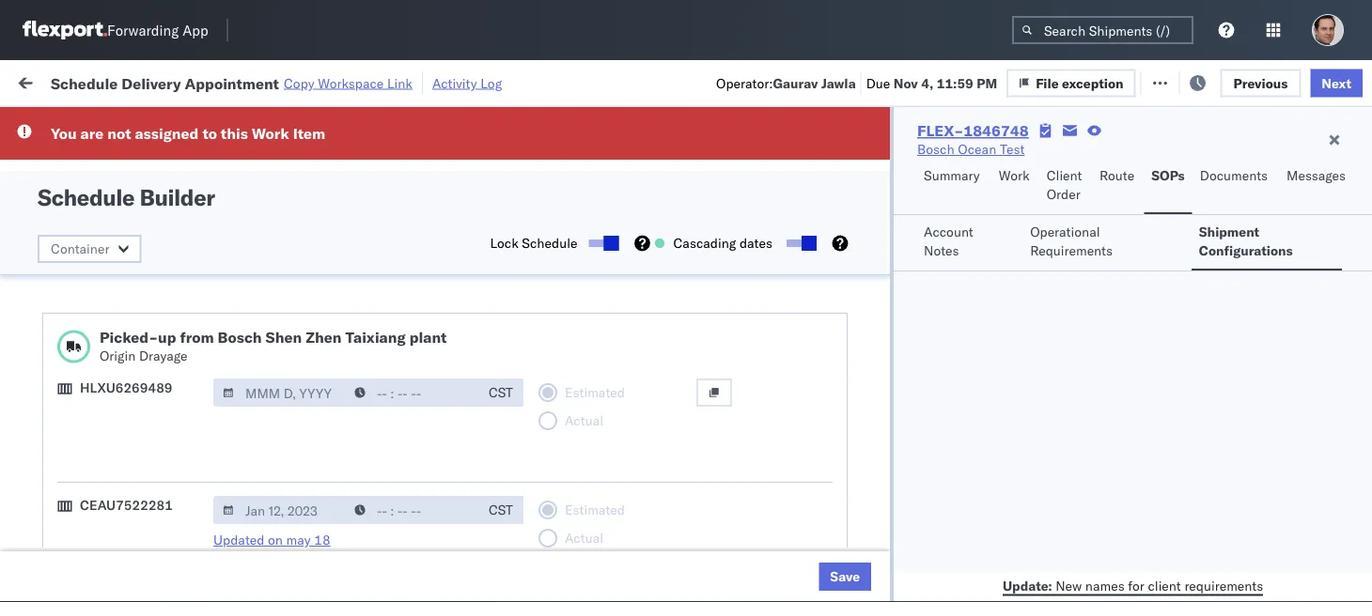 Task type: locate. For each thing, give the bounding box(es) containing it.
pickup down 'schedule builder'
[[102, 219, 143, 236]]

0 vertical spatial risk
[[409, 73, 431, 89]]

0 horizontal spatial container
[[51, 241, 109, 257]]

schedule up the by:
[[51, 74, 118, 92]]

1 vertical spatial appointment
[[154, 270, 231, 287]]

1 ca from the top
[[43, 197, 61, 213]]

1 vertical spatial ceau7522281,
[[1158, 271, 1255, 287]]

ca for 1st schedule pickup from los angeles, ca link
[[43, 197, 61, 213]]

names
[[1086, 578, 1125, 594]]

1 vertical spatial pdt,
[[367, 313, 396, 329]]

order
[[1047, 186, 1081, 203]]

-- : -- -- text field
[[345, 379, 478, 407], [345, 496, 478, 525]]

1 vertical spatial container
[[51, 241, 109, 257]]

2022 right '24,'
[[443, 519, 476, 536]]

appointment up up
[[154, 270, 231, 287]]

8 resize handle column header from the left
[[1248, 146, 1271, 603]]

client inside client order button
[[1047, 167, 1082, 184]]

schedule for second schedule delivery appointment button from the bottom
[[43, 270, 99, 287]]

schedule pickup from los angeles, ca button down workitem "button"
[[43, 177, 267, 217]]

Search Shipments (/) text field
[[1012, 16, 1194, 44]]

schedule pickup from los angeles, ca button
[[43, 177, 267, 217], [43, 219, 267, 258], [43, 301, 267, 341], [43, 384, 267, 423], [43, 549, 267, 589]]

mode
[[575, 154, 604, 168]]

los inside confirm pickup from los angeles, ca
[[170, 468, 191, 484]]

0 horizontal spatial documents
[[43, 362, 111, 379]]

1 vertical spatial to
[[202, 124, 217, 143]]

2 cst from the top
[[489, 502, 513, 518]]

schedule pickup from los angeles, ca
[[43, 178, 253, 213], [43, 219, 253, 255], [43, 302, 253, 337], [43, 385, 253, 420], [43, 550, 253, 586]]

0 horizontal spatial risk
[[409, 73, 431, 89]]

1 schedule delivery appointment from the top
[[43, 270, 231, 287]]

4 ca from the top
[[43, 404, 61, 420]]

pdt,
[[367, 271, 396, 288], [367, 313, 396, 329]]

resize handle column header for mode
[[666, 146, 688, 603]]

pm right 11:00
[[343, 354, 363, 370]]

pst, right am
[[359, 519, 388, 536]]

am
[[335, 519, 356, 536]]

: right not
[[135, 117, 138, 131]]

test
[[1000, 141, 1025, 157], [902, 188, 927, 205], [780, 230, 805, 246], [902, 230, 927, 246], [780, 271, 805, 288], [902, 271, 927, 288], [780, 313, 805, 329], [902, 313, 927, 329], [902, 354, 927, 370], [780, 395, 805, 412], [902, 395, 927, 412], [902, 437, 927, 453], [780, 478, 805, 494], [902, 478, 927, 494], [902, 519, 927, 536], [878, 561, 903, 577]]

hlxu6269489, down 'messages' 'button'
[[1258, 229, 1354, 246]]

schedule pickup from los angeles, ca button down upload customs clearance documents button
[[43, 384, 267, 423]]

pickup for 3rd schedule pickup from los angeles, ca button from the bottom of the page
[[102, 302, 143, 319]]

0 horizontal spatial to
[[202, 124, 217, 143]]

shipment configurations
[[1199, 224, 1293, 259]]

6 fcl from the top
[[617, 519, 641, 536]]

1 schedule delivery appointment link from the top
[[43, 269, 231, 288]]

confirm down the ceau7522281
[[43, 518, 91, 535]]

0 vertical spatial on
[[480, 73, 495, 89]]

pst, down taixiang at the left of page
[[367, 354, 395, 370]]

schedule builder
[[38, 183, 215, 212]]

3 : from the left
[[538, 117, 541, 131]]

mode button
[[566, 149, 669, 168]]

1 cst from the top
[[489, 384, 513, 401]]

0 vertical spatial to
[[628, 72, 640, 89]]

1846748 down route
[[1078, 188, 1135, 205]]

builder
[[140, 183, 215, 212]]

2 horizontal spatial work
[[999, 167, 1030, 184]]

1 horizontal spatial client
[[1047, 167, 1082, 184]]

filtered by:
[[19, 115, 86, 132]]

1 fcl from the top
[[617, 230, 641, 246]]

updated on may 18
[[213, 532, 331, 549]]

4 schedule pickup from los angeles, ca button from the top
[[43, 384, 267, 423]]

los up the ceau7522281
[[170, 468, 191, 484]]

requirements
[[1030, 243, 1113, 259]]

from right up
[[180, 328, 214, 347]]

you are not assigned to this work item
[[51, 124, 326, 143]]

ceau7522281,
[[1158, 229, 1255, 246], [1158, 271, 1255, 287]]

0 vertical spatial ceau7522281,
[[1158, 229, 1255, 246]]

from down the ceau7522281
[[146, 550, 174, 567]]

0 vertical spatial due
[[866, 74, 890, 91]]

resize handle column header for container numbers
[[1248, 146, 1271, 603]]

angeles,
[[202, 178, 253, 195], [202, 219, 253, 236], [202, 302, 253, 319], [202, 385, 253, 401], [194, 468, 246, 484], [202, 550, 253, 567]]

delivery up confirm pickup from los angeles, ca
[[102, 436, 151, 452]]

flex-1893174 button
[[1008, 556, 1139, 582], [1008, 556, 1139, 582]]

container numbers
[[1158, 146, 1208, 175]]

from for first schedule pickup from los angeles, ca link from the bottom
[[146, 550, 174, 567]]

1 horizontal spatial container
[[1158, 146, 1208, 160]]

pickup down workitem "button"
[[102, 178, 143, 195]]

schedule pickup from los angeles, ca button down builder
[[43, 219, 267, 258]]

for for ready
[[179, 117, 194, 131]]

fcl for confirm pickup from los angeles, ca link
[[617, 478, 641, 494]]

cst for hlxu6269489
[[489, 384, 513, 401]]

schedule pickup from los angeles, ca link up drayage
[[43, 301, 267, 339]]

5 fcl from the top
[[617, 478, 641, 494]]

1 horizontal spatial for
[[1128, 578, 1145, 594]]

from down workitem "button"
[[146, 178, 174, 195]]

cascading dates
[[674, 235, 773, 251]]

schedule down workitem at the top of the page
[[43, 178, 99, 195]]

at
[[394, 73, 405, 89]]

maeu9736123
[[1280, 561, 1372, 577]]

reset to default filters button
[[578, 67, 741, 95]]

2 : from the left
[[432, 117, 436, 131]]

1 vertical spatial hl
[[1358, 271, 1372, 287]]

180 on track
[[452, 73, 529, 89]]

configurations
[[1199, 243, 1293, 259]]

schedule pickup from los angeles, ca button down the ceau7522281
[[43, 549, 267, 589]]

2022 right 8,
[[442, 354, 474, 370]]

flex- up operational
[[1038, 188, 1078, 205]]

on
[[480, 73, 495, 89], [268, 532, 283, 549]]

angeles, up updated
[[194, 468, 246, 484]]

client inside client name button
[[698, 154, 728, 168]]

schedule down "confirm delivery" button
[[43, 550, 99, 567]]

pickup for 1st schedule pickup from los angeles, ca button from the bottom
[[102, 550, 143, 567]]

schedule down upload
[[43, 385, 99, 401]]

1 vertical spatial confirm
[[43, 518, 91, 535]]

0 vertical spatial schedule delivery appointment button
[[43, 269, 231, 290]]

from down builder
[[146, 219, 174, 236]]

work right this at left
[[252, 124, 289, 143]]

documents button
[[1193, 159, 1279, 214]]

resize handle column header for workitem
[[269, 146, 291, 603]]

schedule pickup from los angeles, ca up drayage
[[43, 302, 253, 337]]

None checkbox
[[589, 240, 615, 247]]

1 resize handle column header from the left
[[269, 146, 291, 603]]

2022 right the 13,
[[450, 395, 483, 412]]

mbl/mawb
[[1280, 154, 1346, 168]]

1 vertical spatial on
[[268, 532, 283, 549]]

23,
[[418, 478, 439, 494]]

2 ceau7522281, from the top
[[1158, 271, 1255, 287]]

client left name
[[698, 154, 728, 168]]

schedule down 'schedule builder'
[[43, 219, 99, 236]]

4 resize handle column header from the left
[[666, 146, 688, 603]]

flex id button
[[998, 149, 1130, 168]]

0 horizontal spatial :
[[135, 117, 138, 131]]

0 vertical spatial schedule delivery appointment
[[43, 270, 231, 287]]

9 resize handle column header from the left
[[1339, 146, 1361, 603]]

container for container numbers
[[1158, 146, 1208, 160]]

4, up flex-1846748 link
[[921, 74, 934, 91]]

forwarding
[[107, 21, 179, 39]]

0 horizontal spatial for
[[179, 117, 194, 131]]

2 vertical spatial appointment
[[154, 436, 231, 452]]

pickup down "confirm delivery" button
[[102, 550, 143, 567]]

copy workspace link button
[[284, 75, 413, 91]]

1 vertical spatial schedule delivery appointment link
[[43, 435, 231, 454]]

pickup inside confirm pickup from los angeles, ca
[[95, 468, 135, 484]]

resize handle column header
[[269, 146, 291, 603], [478, 146, 500, 603], [543, 146, 566, 603], [666, 146, 688, 603], [788, 146, 810, 603], [976, 146, 998, 603], [1126, 146, 1149, 603], [1248, 146, 1271, 603], [1339, 146, 1361, 603]]

confirm for confirm pickup from los angeles, ca
[[43, 468, 91, 484]]

from up up
[[146, 302, 174, 319]]

1 vertical spatial risk
[[519, 117, 538, 131]]

ca inside confirm pickup from los angeles, ca
[[43, 486, 61, 503]]

6 resize handle column header from the left
[[976, 146, 998, 603]]

0 vertical spatial -- : -- -- text field
[[345, 379, 478, 407]]

from down upload customs clearance documents button
[[146, 385, 174, 401]]

from for 1st schedule pickup from los angeles, ca link
[[146, 178, 174, 195]]

2 vertical spatial work
[[999, 167, 1030, 184]]

2 vertical spatial dec
[[391, 519, 416, 536]]

work
[[54, 68, 102, 94]]

resize handle column header for deadline
[[478, 146, 500, 603]]

angeles, inside confirm pickup from los angeles, ca
[[194, 468, 246, 484]]

3 fcl from the top
[[617, 313, 641, 329]]

container for container
[[51, 241, 109, 257]]

appointment up status : ready for work, blocked, in progress
[[185, 74, 279, 92]]

0 vertical spatial confirm
[[43, 468, 91, 484]]

exception
[[1078, 73, 1140, 89], [1062, 74, 1124, 91]]

operator: gaurav jawla
[[716, 74, 856, 91]]

2 11:59 pm pdt, nov 4, 2022 from the top
[[303, 313, 475, 329]]

11:59 up zhen
[[303, 271, 339, 288]]

1 vertical spatial work
[[252, 124, 289, 143]]

flex-1846748 down order
[[1038, 230, 1135, 246]]

overdue,
[[546, 117, 595, 131]]

2 schedule delivery appointment link from the top
[[43, 435, 231, 454]]

schedule for fourth schedule pickup from los angeles, ca button from the top
[[43, 385, 99, 401]]

1 vertical spatial due
[[598, 117, 619, 131]]

ca for 2nd schedule pickup from los angeles, ca link from the top
[[43, 238, 61, 255]]

1 vertical spatial dec
[[390, 478, 415, 494]]

pst, up 6:00 am pst, dec 24, 2022
[[358, 478, 387, 494]]

delivery inside button
[[95, 518, 143, 535]]

0 vertical spatial work
[[204, 73, 237, 89]]

pst, for 11:00
[[367, 354, 395, 370]]

4, up 8,
[[427, 313, 439, 329]]

schedule delivery appointment up confirm pickup from los angeles, ca
[[43, 436, 231, 452]]

from inside confirm pickup from los angeles, ca
[[139, 468, 166, 484]]

schedule delivery appointment button up confirm pickup from los angeles, ca
[[43, 435, 231, 455]]

assigned
[[135, 124, 199, 143]]

item
[[293, 124, 326, 143]]

message
[[273, 73, 325, 89]]

8,
[[426, 354, 438, 370]]

2 fcl from the top
[[617, 271, 641, 288]]

for left work,
[[179, 117, 194, 131]]

from inside picked-up from bosch shen zhen taixiang plant origin drayage
[[180, 328, 214, 347]]

0 vertical spatial hlxu6269489,
[[1258, 229, 1354, 246]]

nov right jawla
[[894, 74, 918, 91]]

schedule pickup from los angeles, ca link
[[43, 177, 267, 215], [43, 219, 267, 256], [43, 301, 267, 339], [43, 384, 267, 422], [43, 549, 267, 587]]

ocean
[[958, 141, 997, 157], [860, 188, 899, 205], [575, 230, 614, 246], [738, 230, 777, 246], [860, 230, 899, 246], [575, 271, 614, 288], [738, 271, 777, 288], [860, 271, 899, 288], [575, 313, 614, 329], [738, 313, 777, 329], [860, 313, 899, 329], [860, 354, 899, 370], [575, 395, 614, 412], [738, 395, 777, 412], [860, 395, 899, 412], [860, 437, 899, 453], [575, 478, 614, 494], [738, 478, 777, 494], [860, 478, 899, 494], [575, 519, 614, 536], [860, 519, 899, 536]]

track
[[499, 73, 529, 89]]

on right 180
[[480, 73, 495, 89]]

los down builder
[[177, 219, 198, 236]]

1 schedule pickup from los angeles, ca button from the top
[[43, 177, 267, 217]]

delivery up 'ready'
[[121, 74, 181, 92]]

file exception
[[1052, 73, 1140, 89], [1036, 74, 1124, 91]]

picked-
[[100, 328, 158, 347]]

zhen
[[306, 328, 342, 347]]

new
[[1056, 578, 1082, 594]]

pm for 3rd schedule pickup from los angeles, ca button from the bottom of the page
[[343, 313, 363, 329]]

0 vertical spatial dec
[[398, 395, 423, 412]]

1 confirm from the top
[[43, 468, 91, 484]]

2 test123456 from the top
[[1280, 271, 1360, 288]]

0 vertical spatial 11:59 pm pdt, nov 4, 2022
[[303, 271, 475, 288]]

1 horizontal spatial risk
[[519, 117, 538, 131]]

flex-1893174
[[1038, 561, 1135, 577]]

documents down upload
[[43, 362, 111, 379]]

4 fcl from the top
[[617, 395, 641, 412]]

dec for 23,
[[390, 478, 415, 494]]

None checkbox
[[787, 240, 813, 247]]

0 horizontal spatial due
[[598, 117, 619, 131]]

pst, for 6:00
[[359, 519, 388, 536]]

1 vertical spatial for
[[1128, 578, 1145, 594]]

account notes button
[[917, 215, 1012, 271]]

at
[[505, 117, 516, 131]]

4 schedule pickup from los angeles, ca from the top
[[43, 385, 253, 420]]

dec
[[398, 395, 423, 412], [390, 478, 415, 494], [391, 519, 416, 536]]

6 ca from the top
[[43, 569, 61, 586]]

dec left '24,'
[[391, 519, 416, 536]]

flex- up the new
[[1038, 561, 1078, 577]]

schedule delivery appointment
[[43, 270, 231, 287], [43, 436, 231, 452]]

1 11:59 pm pdt, nov 4, 2022 from the top
[[303, 271, 475, 288]]

:
[[135, 117, 138, 131], [432, 117, 436, 131], [538, 117, 541, 131]]

deadline
[[303, 154, 348, 168]]

1 vertical spatial hlxu6269489,
[[1258, 271, 1354, 287]]

schedule
[[51, 74, 118, 92], [43, 178, 99, 195], [38, 183, 135, 212], [43, 219, 99, 236], [522, 235, 578, 251], [43, 270, 99, 287], [43, 302, 99, 319], [43, 385, 99, 401], [43, 436, 99, 452], [43, 550, 99, 567]]

appointment up confirm pickup from los angeles, ca link
[[154, 436, 231, 452]]

4 ocean fcl from the top
[[575, 395, 641, 412]]

schedule pickup from los angeles, ca down workitem "button"
[[43, 178, 253, 213]]

1846748
[[964, 121, 1029, 140], [1078, 188, 1135, 205], [1078, 230, 1135, 246], [1078, 271, 1135, 288]]

test123456 down shipment configurations button
[[1280, 271, 1360, 288]]

pickup down the upload customs clearance documents
[[102, 385, 143, 401]]

resize handle column header for consignee
[[976, 146, 998, 603]]

for for names
[[1128, 578, 1145, 594]]

0 horizontal spatial client
[[698, 154, 728, 168]]

11:59
[[937, 74, 974, 91], [303, 271, 339, 288], [303, 313, 339, 329], [303, 395, 339, 412]]

save button
[[819, 563, 871, 591]]

default
[[644, 72, 689, 89]]

bosch inside bosch ocean test link
[[918, 141, 955, 157]]

0 vertical spatial container
[[1158, 146, 1208, 160]]

documents up shipment
[[1200, 167, 1268, 184]]

0 vertical spatial pdt,
[[367, 271, 396, 288]]

1 vertical spatial 11:59 pm pdt, nov 4, 2022
[[303, 313, 475, 329]]

schedule down container button
[[43, 270, 99, 287]]

5 ca from the top
[[43, 486, 61, 503]]

due right jawla
[[866, 74, 890, 91]]

flex-1846748 link
[[918, 121, 1029, 140]]

1 schedule pickup from los angeles, ca from the top
[[43, 178, 253, 213]]

consignee inside button
[[820, 154, 874, 168]]

2 -- : -- -- text field from the top
[[345, 496, 478, 525]]

0 horizontal spatial on
[[268, 532, 283, 549]]

-- : -- -- text field down 8,
[[345, 379, 478, 407]]

3 ca from the top
[[43, 321, 61, 337]]

1 -- : -- -- text field from the top
[[345, 379, 478, 407]]

delivery down the ceau7522281
[[95, 518, 143, 535]]

0 vertical spatial hl
[[1358, 229, 1372, 246]]

1 horizontal spatial to
[[628, 72, 640, 89]]

container down 'schedule builder'
[[51, 241, 109, 257]]

13,
[[426, 395, 447, 412]]

5 ocean fcl from the top
[[575, 478, 641, 494]]

schedule down hlxu6269489
[[43, 436, 99, 452]]

to left this at left
[[202, 124, 217, 143]]

ceau7522281, hlxu6269489, hl down configurations
[[1158, 271, 1372, 287]]

2 ceau7522281, hlxu6269489, hl from the top
[[1158, 271, 1372, 287]]

2 schedule pickup from los angeles, ca from the top
[[43, 219, 253, 255]]

at risk : overdue, due soon
[[505, 117, 648, 131]]

on for 180
[[480, 73, 495, 89]]

2 horizontal spatial :
[[538, 117, 541, 131]]

1 vertical spatial schedule delivery appointment button
[[43, 435, 231, 455]]

delivery down container button
[[102, 270, 151, 287]]

shipment
[[1199, 224, 1260, 240]]

from up the ceau7522281
[[139, 468, 166, 484]]

consignee down jawla
[[820, 154, 874, 168]]

1 vertical spatial cst
[[489, 502, 513, 518]]

import work button
[[158, 73, 237, 89]]

2 confirm from the top
[[43, 518, 91, 535]]

notes
[[924, 243, 959, 259]]

pickup for fourth schedule pickup from los angeles, ca button from the top
[[102, 385, 143, 401]]

route button
[[1092, 159, 1144, 214]]

1 vertical spatial documents
[[43, 362, 111, 379]]

2022 right 23,
[[442, 478, 474, 494]]

1 pdt, from the top
[[367, 271, 396, 288]]

1 : from the left
[[135, 117, 138, 131]]

schedule up upload
[[43, 302, 99, 319]]

2 ca from the top
[[43, 238, 61, 255]]

los down confirm pickup from los angeles, ca button
[[177, 550, 198, 567]]

pm for confirm pickup from los angeles, ca button
[[335, 478, 355, 494]]

delivery for second schedule delivery appointment button from the bottom
[[102, 270, 151, 287]]

pst, down 11:00 pm pst, nov 8, 2022
[[367, 395, 395, 412]]

client order button
[[1039, 159, 1092, 214]]

2 resize handle column header from the left
[[478, 146, 500, 603]]

pdt, up 11:00 pm pst, nov 8, 2022
[[367, 313, 396, 329]]

5 resize handle column header from the left
[[788, 146, 810, 603]]

filters
[[692, 72, 730, 89]]

0 vertical spatial cst
[[489, 384, 513, 401]]

0 vertical spatial documents
[[1200, 167, 1268, 184]]

angeles, down this at left
[[202, 178, 253, 195]]

bosch inside picked-up from bosch shen zhen taixiang plant origin drayage
[[218, 328, 262, 347]]

2 ocean fcl from the top
[[575, 271, 641, 288]]

1 vertical spatial ceau7522281, hlxu6269489, hl
[[1158, 271, 1372, 287]]

2 schedule delivery appointment from the top
[[43, 436, 231, 452]]

from for 3rd schedule pickup from los angeles, ca link
[[146, 302, 174, 319]]

0 vertical spatial test123456
[[1280, 230, 1360, 246]]

container up numbers
[[1158, 146, 1208, 160]]

gaurav
[[773, 74, 818, 91]]

0 vertical spatial for
[[179, 117, 194, 131]]

delivery for "confirm delivery" button
[[95, 518, 143, 535]]

status
[[102, 117, 135, 131]]

shen
[[266, 328, 302, 347]]

0 vertical spatial schedule delivery appointment link
[[43, 269, 231, 288]]

consignee for bookings test consignee
[[906, 561, 970, 577]]

file exception button
[[1023, 67, 1152, 95], [1023, 67, 1152, 95], [1007, 69, 1136, 97], [1007, 69, 1136, 97]]

pickup up the picked-
[[102, 302, 143, 319]]

1 vertical spatial schedule delivery appointment
[[43, 436, 231, 452]]

1 vertical spatial -- : -- -- text field
[[345, 496, 478, 525]]

11:59 pm pdt, nov 4, 2022 up taixiang at the left of page
[[303, 271, 475, 288]]

1 vertical spatial test123456
[[1280, 271, 1360, 288]]

updated
[[213, 532, 265, 549]]

confirm inside confirm pickup from los angeles, ca
[[43, 468, 91, 484]]

numbers
[[1158, 161, 1205, 175]]

3 schedule pickup from los angeles, ca button from the top
[[43, 301, 267, 341]]

0 vertical spatial ceau7522281, hlxu6269489, hl
[[1158, 229, 1372, 246]]

3 schedule pickup from los angeles, ca from the top
[[43, 302, 253, 337]]

account
[[924, 224, 974, 240]]

1 horizontal spatial :
[[432, 117, 436, 131]]

confirm delivery link
[[43, 517, 143, 536]]

-- : -- -- text field for hlxu6269489
[[345, 379, 478, 407]]

: left no
[[432, 117, 436, 131]]

1 horizontal spatial on
[[480, 73, 495, 89]]

2 hl from the top
[[1358, 271, 1372, 287]]

work left id
[[999, 167, 1030, 184]]

confirm for confirm delivery
[[43, 518, 91, 535]]

fcl for confirm delivery link
[[617, 519, 641, 536]]

upload customs clearance documents button
[[43, 343, 267, 382]]

2 schedule delivery appointment button from the top
[[43, 435, 231, 455]]

1 horizontal spatial documents
[[1200, 167, 1268, 184]]

-- : -- -- text field for ceau7522281
[[345, 496, 478, 525]]

ceau7522281, down configurations
[[1158, 271, 1255, 287]]

from
[[146, 178, 174, 195], [146, 219, 174, 236], [146, 302, 174, 319], [180, 328, 214, 347], [146, 385, 174, 401], [139, 468, 166, 484], [146, 550, 174, 567]]

consignee right bookings
[[906, 561, 970, 577]]

client order
[[1047, 167, 1082, 203]]

los
[[177, 178, 198, 195], [177, 219, 198, 236], [177, 302, 198, 319], [177, 385, 198, 401], [170, 468, 191, 484], [177, 550, 198, 567]]

are
[[80, 124, 104, 143]]

1 test123456 from the top
[[1280, 230, 1360, 246]]



Task type: vqa. For each thing, say whether or not it's contained in the screenshot.
bottom Documents
yes



Task type: describe. For each thing, give the bounding box(es) containing it.
7 resize handle column header from the left
[[1126, 146, 1149, 603]]

0 horizontal spatial work
[[204, 73, 237, 89]]

24,
[[419, 519, 440, 536]]

11:00
[[303, 354, 339, 370]]

messages
[[1287, 167, 1346, 184]]

4 schedule pickup from los angeles, ca link from the top
[[43, 384, 267, 422]]

pst, for 11:59
[[367, 395, 395, 412]]

angeles, down picked-up from bosch shen zhen taixiang plant origin drayage
[[202, 385, 253, 401]]

pm up flex-1846748 link
[[977, 74, 998, 91]]

11:59 up flex-1846748 link
[[937, 74, 974, 91]]

dates
[[740, 235, 773, 251]]

los down clearance
[[177, 385, 198, 401]]

schedule for second schedule delivery appointment button
[[43, 436, 99, 452]]

upload
[[43, 344, 86, 360]]

to inside 'button'
[[628, 72, 640, 89]]

11:59 pm pst, dec 13, 2022
[[303, 395, 483, 412]]

snoozed : no
[[389, 117, 456, 131]]

origin
[[100, 348, 136, 364]]

actions
[[1316, 154, 1355, 168]]

pickup for 5th schedule pickup from los angeles, ca button from the bottom of the page
[[102, 178, 143, 195]]

previous button
[[1221, 69, 1301, 97]]

fcl for 2nd schedule pickup from los angeles, ca link from the bottom
[[617, 395, 641, 412]]

schedule for fourth schedule pickup from los angeles, ca button from the bottom
[[43, 219, 99, 236]]

link
[[387, 75, 413, 91]]

client name button
[[688, 149, 792, 168]]

1 schedule delivery appointment button from the top
[[43, 269, 231, 290]]

flex id
[[1008, 154, 1043, 168]]

soon
[[622, 117, 648, 131]]

schedule for 1st schedule pickup from los angeles, ca button from the bottom
[[43, 550, 99, 567]]

nov up 11:00 pm pst, nov 8, 2022
[[400, 313, 424, 329]]

you
[[51, 124, 77, 143]]

delivery for second schedule delivery appointment button
[[102, 436, 151, 452]]

lock
[[490, 235, 519, 251]]

filtered
[[19, 115, 65, 132]]

plant
[[410, 328, 447, 347]]

client for client order
[[1047, 167, 1082, 184]]

pst, for 4:00
[[358, 478, 387, 494]]

id
[[1032, 154, 1043, 168]]

copy
[[284, 75, 314, 91]]

ca for confirm pickup from los angeles, ca link
[[43, 486, 61, 503]]

1846748 down operational requirements button
[[1078, 271, 1135, 288]]

Search Work text field
[[741, 67, 946, 95]]

2 pdt, from the top
[[367, 313, 396, 329]]

blocked,
[[230, 117, 277, 131]]

2022 up plant
[[443, 271, 475, 288]]

0 vertical spatial appointment
[[185, 74, 279, 92]]

account notes
[[924, 224, 974, 259]]

3 resize handle column header from the left
[[543, 146, 566, 603]]

sops
[[1152, 167, 1185, 184]]

11:59 down 11:00
[[303, 395, 339, 412]]

MMM D, YYYY text field
[[213, 496, 347, 525]]

forwarding app link
[[23, 21, 208, 39]]

flexport. image
[[23, 21, 107, 39]]

reset
[[589, 72, 624, 89]]

angeles, down updated
[[202, 550, 253, 567]]

fcl for 3rd schedule pickup from los angeles, ca link
[[617, 313, 641, 329]]

nov up plant
[[400, 271, 424, 288]]

summary
[[924, 167, 980, 184]]

schedule delivery appointment link for second schedule delivery appointment button
[[43, 435, 231, 454]]

snoozed
[[389, 117, 432, 131]]

picked-up from bosch shen zhen taixiang plant origin drayage
[[100, 328, 447, 364]]

bookings
[[820, 561, 875, 577]]

5 schedule pickup from los angeles, ca from the top
[[43, 550, 253, 586]]

consignee button
[[810, 149, 980, 168]]

flex-1846748 up summary
[[918, 121, 1029, 140]]

angeles, up picked-up from bosch shen zhen taixiang plant origin drayage
[[202, 302, 253, 319]]

los down the you are not assigned to this work item
[[177, 178, 198, 195]]

flex- down requirements
[[1038, 271, 1078, 288]]

message (0)
[[273, 73, 350, 89]]

container button
[[38, 235, 141, 263]]

1 horizontal spatial work
[[252, 124, 289, 143]]

6 ocean fcl from the top
[[575, 519, 641, 536]]

mbl/mawb num
[[1280, 154, 1372, 168]]

save
[[830, 569, 860, 585]]

bosch ocean test link
[[918, 140, 1025, 159]]

log
[[481, 75, 502, 91]]

schedule up container button
[[38, 183, 135, 212]]

3 schedule pickup from los angeles, ca link from the top
[[43, 301, 267, 339]]

jawla
[[822, 74, 856, 91]]

import work
[[158, 73, 237, 89]]

flex
[[1008, 154, 1029, 168]]

ca for 3rd schedule pickup from los angeles, ca link
[[43, 321, 61, 337]]

appointment for second schedule delivery appointment button from the bottom
[[154, 270, 231, 287]]

operational requirements
[[1030, 224, 1113, 259]]

hlxu6269489
[[80, 380, 173, 396]]

pm up taixiang at the left of page
[[343, 271, 363, 288]]

2 hlxu6269489, from the top
[[1258, 271, 1354, 287]]

pickup for confirm pickup from los angeles, ca button
[[95, 468, 135, 484]]

documents inside the upload customs clearance documents
[[43, 362, 111, 379]]

lock schedule
[[490, 235, 578, 251]]

ca for first schedule pickup from los angeles, ca link from the bottom
[[43, 569, 61, 586]]

deadline button
[[293, 149, 481, 168]]

1 hlxu6269489, from the top
[[1258, 229, 1354, 246]]

1846748 up flex
[[964, 121, 1029, 140]]

2 schedule pickup from los angeles, ca button from the top
[[43, 219, 267, 258]]

2 schedule pickup from los angeles, ca link from the top
[[43, 219, 267, 256]]

up
[[158, 328, 176, 347]]

0 vertical spatial 4,
[[921, 74, 934, 91]]

1 schedule pickup from los angeles, ca link from the top
[[43, 177, 267, 215]]

: for status
[[135, 117, 138, 131]]

work button
[[992, 159, 1039, 214]]

upload customs clearance documents link
[[43, 343, 267, 380]]

flex-1846748 down requirements
[[1038, 271, 1135, 288]]

1893174
[[1078, 561, 1135, 577]]

MMM D, YYYY text field
[[213, 379, 347, 407]]

operator:
[[716, 74, 773, 91]]

1 ceau7522281, hlxu6269489, hl from the top
[[1158, 229, 1372, 246]]

2022 up 11:00 pm pst, nov 8, 2022
[[443, 313, 475, 329]]

schedule for 3rd schedule pickup from los angeles, ca button from the bottom of the page
[[43, 302, 99, 319]]

pickup for fourth schedule pickup from los angeles, ca button from the bottom
[[102, 219, 143, 236]]

schedule for 5th schedule pickup from los angeles, ca button from the bottom of the page
[[43, 178, 99, 195]]

schedule delivery appointment for schedule delivery appointment link for second schedule delivery appointment button
[[43, 436, 231, 452]]

los up clearance
[[177, 302, 198, 319]]

2 vertical spatial 4,
[[427, 313, 439, 329]]

from for 2nd schedule pickup from los angeles, ca link from the top
[[146, 219, 174, 236]]

client for client name
[[698, 154, 728, 168]]

schedule delivery appointment for schedule delivery appointment link for second schedule delivery appointment button from the bottom
[[43, 270, 231, 287]]

taixiang
[[345, 328, 406, 347]]

activity log
[[432, 75, 502, 91]]

may
[[286, 532, 311, 549]]

ceau7522281
[[80, 497, 173, 514]]

requirements
[[1185, 578, 1264, 594]]

not
[[107, 124, 131, 143]]

client
[[1148, 578, 1181, 594]]

pm for fourth schedule pickup from los angeles, ca button from the top
[[343, 395, 363, 412]]

client name
[[698, 154, 761, 168]]

nov left 8,
[[398, 354, 423, 370]]

confirm delivery button
[[43, 517, 143, 538]]

workspace
[[318, 75, 384, 91]]

next button
[[1311, 69, 1363, 97]]

summary button
[[917, 159, 992, 214]]

drayage
[[139, 348, 188, 364]]

work inside button
[[999, 167, 1030, 184]]

update:
[[1003, 578, 1052, 594]]

appointment for second schedule delivery appointment button
[[154, 436, 231, 452]]

action
[[1308, 73, 1349, 89]]

: for snoozed
[[432, 117, 436, 131]]

4:00 pm pst, dec 23, 2022
[[303, 478, 474, 494]]

ca for 2nd schedule pickup from los angeles, ca link from the bottom
[[43, 404, 61, 420]]

1 horizontal spatial due
[[866, 74, 890, 91]]

pm for upload customs clearance documents button
[[343, 354, 363, 370]]

flex-1846748 down route
[[1038, 188, 1135, 205]]

11:00 pm pst, nov 8, 2022
[[303, 354, 474, 370]]

flex- down order
[[1038, 230, 1078, 246]]

dec for 13,
[[398, 395, 423, 412]]

from for confirm pickup from los angeles, ca link
[[139, 468, 166, 484]]

progress
[[293, 117, 340, 131]]

dec for 24,
[[391, 519, 416, 536]]

operational requirements button
[[1023, 215, 1180, 271]]

1 vertical spatial 4,
[[427, 271, 439, 288]]

689 at risk
[[366, 73, 431, 89]]

documents inside documents button
[[1200, 167, 1268, 184]]

cascading
[[674, 235, 736, 251]]

resize handle column header for client name
[[788, 146, 810, 603]]

app
[[183, 21, 208, 39]]

3 ocean fcl from the top
[[575, 313, 641, 329]]

cst for ceau7522281
[[489, 502, 513, 518]]

update: new names for client requirements
[[1003, 578, 1264, 594]]

1 hl from the top
[[1358, 229, 1372, 246]]

schedule right lock at top left
[[522, 235, 578, 251]]

my work
[[19, 68, 102, 94]]

consignee for flexport demo consignee
[[788, 561, 852, 577]]

status : ready for work, blocked, in progress
[[102, 117, 340, 131]]

forwarding app
[[107, 21, 208, 39]]

6:00
[[303, 519, 331, 536]]

5 schedule pickup from los angeles, ca link from the top
[[43, 549, 267, 587]]

angeles, down builder
[[202, 219, 253, 236]]

activity log button
[[432, 71, 502, 94]]

1 ocean fcl from the top
[[575, 230, 641, 246]]

flex- up summary
[[918, 121, 964, 140]]

container numbers button
[[1149, 142, 1252, 176]]

on for updated
[[268, 532, 283, 549]]

1 ceau7522281, from the top
[[1158, 229, 1255, 246]]

5 schedule pickup from los angeles, ca button from the top
[[43, 549, 267, 589]]

11:59 right shen
[[303, 313, 339, 329]]

from for 2nd schedule pickup from los angeles, ca link from the bottom
[[146, 385, 174, 401]]

1846748 down route button on the right top
[[1078, 230, 1135, 246]]

schedule delivery appointment link for second schedule delivery appointment button from the bottom
[[43, 269, 231, 288]]



